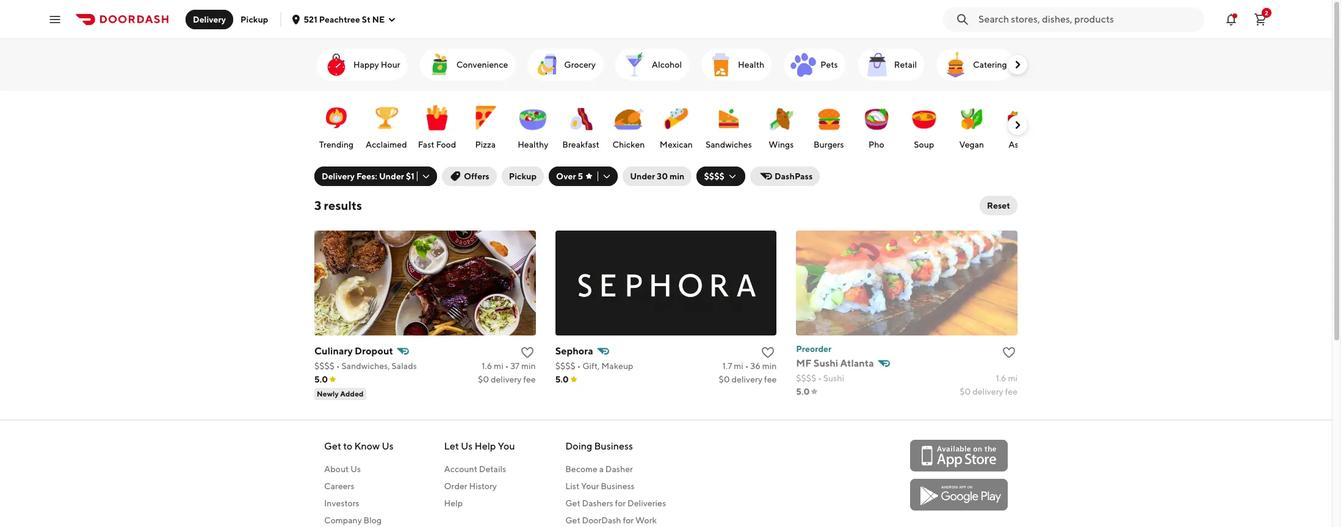 Task type: vqa. For each thing, say whether or not it's contained in the screenshot.
PREORDER
yes



Task type: describe. For each thing, give the bounding box(es) containing it.
deliveries
[[628, 499, 666, 509]]

account details
[[444, 465, 506, 475]]

alcohol image
[[620, 50, 650, 79]]

click to add this store to your saved list image for sephora
[[761, 346, 776, 360]]

investors link
[[324, 498, 394, 510]]

521 peachtree st ne
[[304, 14, 385, 24]]

fee for sephora
[[765, 375, 777, 385]]

list your business link
[[566, 481, 666, 493]]

• for $$$$ • gift, makeup
[[577, 362, 581, 371]]

food
[[436, 140, 456, 150]]

delivery for culinary dropout
[[491, 375, 522, 385]]

retail link
[[858, 49, 925, 81]]

2 horizontal spatial 5.0
[[797, 387, 810, 397]]

1 horizontal spatial pickup button
[[502, 167, 544, 186]]

doing
[[566, 441, 593, 453]]

know
[[355, 441, 380, 453]]

1.6 for 1.6 mi
[[996, 374, 1007, 384]]

details
[[479, 465, 506, 475]]

order history link
[[444, 481, 515, 493]]

2 button
[[1249, 7, 1273, 31]]

get to know us
[[324, 441, 394, 453]]

trending
[[319, 140, 354, 150]]

acclaimed link
[[363, 97, 410, 153]]

results
[[324, 198, 362, 213]]

$$$$ • sandwiches, salads
[[315, 362, 417, 371]]

you
[[498, 441, 515, 453]]

delivery for delivery fees: under $1
[[322, 172, 355, 181]]

account details link
[[444, 464, 515, 476]]

1 vertical spatial business
[[601, 482, 635, 492]]

careers link
[[324, 481, 394, 493]]

$$$$ button
[[697, 167, 746, 186]]

happy
[[354, 60, 379, 70]]

careers
[[324, 482, 355, 492]]

1.6 for 1.6 mi • 37 min
[[482, 362, 492, 371]]

mf
[[797, 358, 812, 370]]

reset button
[[980, 196, 1018, 216]]

open menu image
[[48, 12, 62, 27]]

trending link
[[316, 97, 357, 153]]

click to add this store to your saved list image for culinary dropout
[[520, 346, 535, 360]]

2 horizontal spatial delivery
[[973, 387, 1004, 397]]

• left 37
[[505, 362, 509, 371]]

pizza
[[475, 140, 496, 150]]

$1
[[406, 172, 415, 181]]

• left 36
[[746, 362, 749, 371]]

dropout
[[355, 346, 393, 357]]

fees:
[[357, 172, 377, 181]]

sandwiches,
[[342, 362, 390, 371]]

your
[[581, 482, 599, 492]]

st
[[362, 14, 371, 24]]

dasher
[[606, 465, 633, 475]]

2
[[1266, 9, 1269, 16]]

peachtree
[[319, 14, 360, 24]]

next button of carousel image
[[1012, 119, 1024, 131]]

3
[[315, 198, 322, 213]]

investors
[[324, 499, 360, 509]]

culinary dropout
[[315, 346, 393, 357]]

get for get dashers for deliveries
[[566, 499, 581, 509]]

atlanta
[[841, 358, 875, 370]]

$$$$ • gift, makeup
[[556, 362, 634, 371]]

fast food
[[418, 140, 456, 150]]

retail
[[895, 60, 917, 70]]

wings
[[769, 140, 794, 150]]

company blog
[[324, 516, 382, 526]]

2 horizontal spatial $​0
[[960, 387, 971, 397]]

get doordash for work link
[[566, 515, 666, 527]]

about us
[[324, 465, 361, 475]]

to
[[343, 441, 353, 453]]

catering image
[[942, 50, 971, 79]]

min for culinary dropout
[[522, 362, 536, 371]]

burgers
[[814, 140, 844, 150]]

mf sushi atlanta
[[797, 358, 875, 370]]

offers
[[464, 172, 490, 181]]

5
[[578, 172, 583, 181]]

2 horizontal spatial mi
[[1009, 374, 1018, 384]]

culinary
[[315, 346, 353, 357]]

1.7 mi • 36 min
[[723, 362, 777, 371]]

delivery for sephora
[[732, 375, 763, 385]]

over 5 button
[[549, 167, 618, 186]]

gift,
[[583, 362, 600, 371]]

let us help you
[[444, 441, 515, 453]]

pets image
[[789, 50, 819, 79]]

next button of carousel image
[[1012, 59, 1024, 71]]

alcohol
[[652, 60, 682, 70]]

12 items, open order cart image
[[1254, 12, 1269, 27]]

0 vertical spatial business
[[594, 441, 633, 453]]

$​0 for sephora
[[719, 375, 730, 385]]

blog
[[364, 516, 382, 526]]

dashpass button
[[751, 167, 820, 186]]

grocery link
[[528, 49, 603, 81]]

acclaimed
[[366, 140, 407, 150]]

$$$$ for $$$$ • sushi
[[797, 374, 817, 384]]

newly added
[[317, 390, 364, 399]]

over 5
[[556, 172, 583, 181]]

company blog link
[[324, 515, 394, 527]]

hour
[[381, 60, 400, 70]]

delivery button
[[186, 9, 233, 29]]

grocery
[[565, 60, 596, 70]]

0 vertical spatial sushi
[[814, 358, 839, 370]]

click to add this store to your saved list image
[[1002, 346, 1017, 360]]

pickup for pickup button to the right
[[509, 172, 537, 181]]

health image
[[707, 50, 736, 79]]

become
[[566, 465, 598, 475]]

happy hour link
[[317, 49, 408, 81]]

for for dashers
[[615, 499, 626, 509]]

5.0 for sephora
[[556, 375, 569, 385]]

pickup for leftmost pickup button
[[241, 14, 268, 24]]

dashpass
[[775, 172, 813, 181]]

521 peachtree st ne button
[[292, 14, 397, 24]]

order history
[[444, 482, 497, 492]]

about
[[324, 465, 349, 475]]

get dashers for deliveries link
[[566, 498, 666, 510]]

get for get doordash for work
[[566, 516, 581, 526]]

$​0 delivery fee for culinary dropout
[[478, 375, 536, 385]]

2 horizontal spatial $​0 delivery fee
[[960, 387, 1018, 397]]

mi for sephora
[[734, 362, 744, 371]]

1.6 mi
[[996, 374, 1018, 384]]



Task type: locate. For each thing, give the bounding box(es) containing it.
delivery for delivery
[[193, 14, 226, 24]]

under left 30
[[630, 172, 655, 181]]

1 horizontal spatial 1.6
[[996, 374, 1007, 384]]

0 vertical spatial delivery
[[193, 14, 226, 24]]

happy hour image
[[322, 50, 351, 79]]

• down culinary
[[336, 362, 340, 371]]

business up become a dasher link
[[594, 441, 633, 453]]

makeup
[[602, 362, 634, 371]]

5.0 down sephora
[[556, 375, 569, 385]]

$​0 delivery fee
[[478, 375, 536, 385], [719, 375, 777, 385], [960, 387, 1018, 397]]

• for $$$$ • sandwiches, salads
[[336, 362, 340, 371]]

business down 'dasher'
[[601, 482, 635, 492]]

$$$$ inside button
[[704, 172, 725, 181]]

0 vertical spatial pickup
[[241, 14, 268, 24]]

breakfast
[[563, 140, 600, 150]]

fee for culinary dropout
[[524, 375, 536, 385]]

vegan
[[960, 140, 985, 150]]

0 horizontal spatial us
[[351, 465, 361, 475]]

grocery image
[[533, 50, 562, 79]]

sushi up $$$$ • sushi
[[814, 358, 839, 370]]

pickup right delivery button
[[241, 14, 268, 24]]

$$$$ down sephora
[[556, 362, 576, 371]]

let
[[444, 441, 459, 453]]

us right know
[[382, 441, 394, 453]]

delivery inside button
[[193, 14, 226, 24]]

2 under from the left
[[630, 172, 655, 181]]

over
[[556, 172, 576, 181]]

1 horizontal spatial fee
[[765, 375, 777, 385]]

0 vertical spatial get
[[324, 441, 341, 453]]

$$$$ for $$$$
[[704, 172, 725, 181]]

1 vertical spatial delivery
[[322, 172, 355, 181]]

list
[[566, 482, 580, 492]]

min right 36
[[763, 362, 777, 371]]

•
[[336, 362, 340, 371], [505, 362, 509, 371], [577, 362, 581, 371], [746, 362, 749, 371], [818, 374, 822, 384]]

min right 30
[[670, 172, 685, 181]]

chicken
[[613, 140, 645, 150]]

us right let
[[461, 441, 473, 453]]

list your business
[[566, 482, 635, 492]]

1 horizontal spatial pickup
[[509, 172, 537, 181]]

min right 37
[[522, 362, 536, 371]]

1 vertical spatial 1.6
[[996, 374, 1007, 384]]

delivery down 1.6 mi • 37 min
[[491, 375, 522, 385]]

convenience link
[[420, 49, 516, 81]]

• for $$$$ • sushi
[[818, 374, 822, 384]]

1 horizontal spatial delivery
[[732, 375, 763, 385]]

newly
[[317, 390, 339, 399]]

mi left 37
[[494, 362, 504, 371]]

1 horizontal spatial click to add this store to your saved list image
[[761, 346, 776, 360]]

2 horizontal spatial min
[[763, 362, 777, 371]]

0 vertical spatial help
[[475, 441, 496, 453]]

0 horizontal spatial under
[[379, 172, 404, 181]]

notification bell image
[[1225, 12, 1239, 27]]

521
[[304, 14, 317, 24]]

1 horizontal spatial under
[[630, 172, 655, 181]]

0 vertical spatial for
[[615, 499, 626, 509]]

account
[[444, 465, 478, 475]]

catering
[[974, 60, 1008, 70]]

sandwiches
[[706, 140, 752, 150]]

click to add this store to your saved list image up 1.6 mi • 37 min
[[520, 346, 535, 360]]

$$$$ • sushi
[[797, 374, 845, 384]]

1 vertical spatial sushi
[[824, 374, 845, 384]]

fee down '1.6 mi'
[[1006, 387, 1018, 397]]

us up careers link
[[351, 465, 361, 475]]

business
[[594, 441, 633, 453], [601, 482, 635, 492]]

$​0 delivery fee down 1.7 mi • 36 min
[[719, 375, 777, 385]]

pho
[[869, 140, 885, 150]]

1 horizontal spatial min
[[670, 172, 685, 181]]

0 vertical spatial pickup button
[[233, 9, 276, 29]]

us for let us help you
[[461, 441, 473, 453]]

1.6 left 37
[[482, 362, 492, 371]]

for for doordash
[[623, 516, 634, 526]]

under inside button
[[630, 172, 655, 181]]

for up get doordash for work link at the bottom left of page
[[615, 499, 626, 509]]

pickup down healthy
[[509, 172, 537, 181]]

2 horizontal spatial fee
[[1006, 387, 1018, 397]]

retail image
[[863, 50, 892, 79]]

pets
[[821, 60, 838, 70]]

sushi down mf sushi atlanta
[[824, 374, 845, 384]]

mexican
[[660, 140, 693, 150]]

healthy
[[518, 140, 549, 150]]

delivery down '1.6 mi'
[[973, 387, 1004, 397]]

0 horizontal spatial help
[[444, 499, 463, 509]]

get down list
[[566, 499, 581, 509]]

click to add this store to your saved list image up 1.7 mi • 36 min
[[761, 346, 776, 360]]

delivery fees: under $1
[[322, 172, 415, 181]]

become a dasher
[[566, 465, 633, 475]]

convenience image
[[425, 50, 454, 79]]

2 vertical spatial get
[[566, 516, 581, 526]]

$​0
[[478, 375, 489, 385], [719, 375, 730, 385], [960, 387, 971, 397]]

0 horizontal spatial click to add this store to your saved list image
[[520, 346, 535, 360]]

delivery down 1.7 mi • 36 min
[[732, 375, 763, 385]]

0 horizontal spatial pickup button
[[233, 9, 276, 29]]

0 horizontal spatial $​0
[[478, 375, 489, 385]]

get left doordash on the left
[[566, 516, 581, 526]]

1 horizontal spatial help
[[475, 441, 496, 453]]

$$$$ down mf on the right
[[797, 374, 817, 384]]

2 click to add this store to your saved list image from the left
[[761, 346, 776, 360]]

min for sephora
[[763, 362, 777, 371]]

health link
[[702, 49, 772, 81]]

• down mf sushi atlanta
[[818, 374, 822, 384]]

1 vertical spatial help
[[444, 499, 463, 509]]

happy hour
[[354, 60, 400, 70]]

mi right 1.7
[[734, 362, 744, 371]]

1 vertical spatial pickup button
[[502, 167, 544, 186]]

under left the $1
[[379, 172, 404, 181]]

0 vertical spatial 1.6
[[482, 362, 492, 371]]

under 30 min
[[630, 172, 685, 181]]

5.0
[[315, 375, 328, 385], [556, 375, 569, 385], [797, 387, 810, 397]]

0 horizontal spatial $​0 delivery fee
[[478, 375, 536, 385]]

37
[[511, 362, 520, 371]]

pets link
[[784, 49, 846, 81]]

convenience
[[457, 60, 508, 70]]

1 horizontal spatial mi
[[734, 362, 744, 371]]

doordash
[[582, 516, 622, 526]]

0 horizontal spatial mi
[[494, 362, 504, 371]]

1 under from the left
[[379, 172, 404, 181]]

$$$$ down culinary
[[315, 362, 335, 371]]

1 vertical spatial get
[[566, 499, 581, 509]]

5.0 down $$$$ • sushi
[[797, 387, 810, 397]]

$$$$ for $$$$ • sandwiches, salads
[[315, 362, 335, 371]]

1 horizontal spatial delivery
[[322, 172, 355, 181]]

fee down 1.7 mi • 36 min
[[765, 375, 777, 385]]

click to add this store to your saved list image
[[520, 346, 535, 360], [761, 346, 776, 360]]

0 horizontal spatial fee
[[524, 375, 536, 385]]

mi down click to add this store to your saved list image
[[1009, 374, 1018, 384]]

become a dasher link
[[566, 464, 666, 476]]

$​0 delivery fee for sephora
[[719, 375, 777, 385]]

reset
[[988, 201, 1011, 211]]

1 horizontal spatial us
[[382, 441, 394, 453]]

30
[[657, 172, 668, 181]]

3 results
[[315, 198, 362, 213]]

1 horizontal spatial $​0
[[719, 375, 730, 385]]

fee down 1.6 mi • 37 min
[[524, 375, 536, 385]]

5.0 for culinary dropout
[[315, 375, 328, 385]]

health
[[738, 60, 765, 70]]

salads
[[392, 362, 417, 371]]

0 horizontal spatial delivery
[[193, 14, 226, 24]]

1 horizontal spatial 5.0
[[556, 375, 569, 385]]

2 horizontal spatial us
[[461, 441, 473, 453]]

1 click to add this store to your saved list image from the left
[[520, 346, 535, 360]]

0 horizontal spatial 5.0
[[315, 375, 328, 385]]

1 vertical spatial pickup
[[509, 172, 537, 181]]

history
[[469, 482, 497, 492]]

get for get to know us
[[324, 441, 341, 453]]

alcohol link
[[616, 49, 690, 81]]

$$$$ for $$$$ • gift, makeup
[[556, 362, 576, 371]]

pickup button left 521
[[233, 9, 276, 29]]

$$$$
[[704, 172, 725, 181], [315, 362, 335, 371], [556, 362, 576, 371], [797, 374, 817, 384]]

delivery
[[193, 14, 226, 24], [322, 172, 355, 181]]

help inside help link
[[444, 499, 463, 509]]

fast
[[418, 140, 435, 150]]

fee
[[524, 375, 536, 385], [765, 375, 777, 385], [1006, 387, 1018, 397]]

added
[[340, 390, 364, 399]]

pickup button down healthy
[[502, 167, 544, 186]]

0 horizontal spatial pickup
[[241, 14, 268, 24]]

pickup button
[[233, 9, 276, 29], [502, 167, 544, 186]]

$$$$ down sandwiches
[[704, 172, 725, 181]]

help link
[[444, 498, 515, 510]]

about us link
[[324, 464, 394, 476]]

1.6 mi • 37 min
[[482, 362, 536, 371]]

for left work
[[623, 516, 634, 526]]

• left gift,
[[577, 362, 581, 371]]

under 30 min button
[[623, 167, 692, 186]]

1.7
[[723, 362, 733, 371]]

get left the to
[[324, 441, 341, 453]]

order
[[444, 482, 468, 492]]

5.0 up newly
[[315, 375, 328, 385]]

preorder
[[797, 344, 832, 354]]

0 horizontal spatial 1.6
[[482, 362, 492, 371]]

0 horizontal spatial delivery
[[491, 375, 522, 385]]

mi for culinary dropout
[[494, 362, 504, 371]]

company
[[324, 516, 362, 526]]

36
[[751, 362, 761, 371]]

1.6 down click to add this store to your saved list image
[[996, 374, 1007, 384]]

us for about us
[[351, 465, 361, 475]]

min inside button
[[670, 172, 685, 181]]

offers button
[[442, 167, 497, 186]]

Store search: begin typing to search for stores available on DoorDash text field
[[979, 13, 1198, 26]]

help down order
[[444, 499, 463, 509]]

$​0 delivery fee down 1.6 mi • 37 min
[[478, 375, 536, 385]]

help left you at the bottom of the page
[[475, 441, 496, 453]]

sushi
[[814, 358, 839, 370], [824, 374, 845, 384]]

for
[[615, 499, 626, 509], [623, 516, 634, 526]]

$​0 for culinary dropout
[[478, 375, 489, 385]]

asian
[[1009, 140, 1031, 150]]

0 horizontal spatial min
[[522, 362, 536, 371]]

$​0 delivery fee down '1.6 mi'
[[960, 387, 1018, 397]]

1 horizontal spatial $​0 delivery fee
[[719, 375, 777, 385]]

1 vertical spatial for
[[623, 516, 634, 526]]



